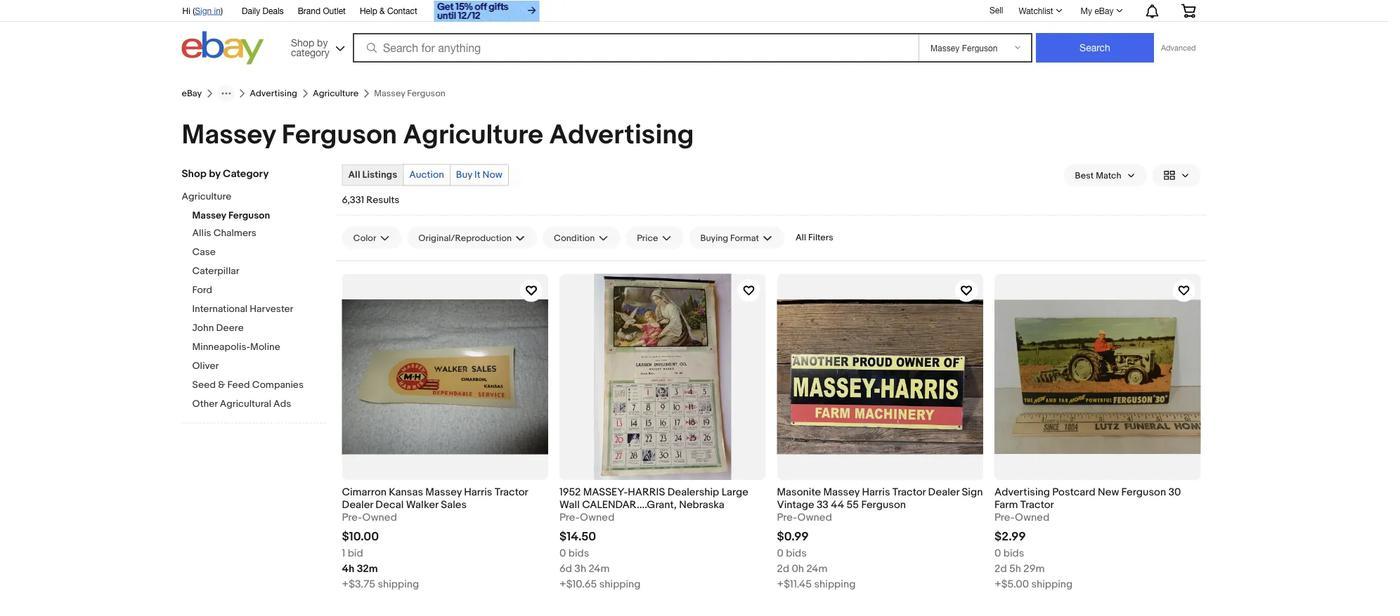 Task type: vqa. For each thing, say whether or not it's contained in the screenshot.
Lubricants
no



Task type: describe. For each thing, give the bounding box(es) containing it.
0 inside 'masonite massey harris tractor dealer sign vintage 33 44 55 ferguson pre-owned $0.99 0 bids 2d 0h 24m +$11.45 shipping'
[[777, 547, 784, 560]]

decal
[[376, 498, 404, 511]]

original/reproduction button
[[407, 227, 537, 249]]

agriculture for agriculture massey ferguson allis chalmers case caterpillar ford international harvester john deere minneapolis-moline oliver seed & feed companies other agricultural ads
[[182, 191, 231, 203]]

24m inside 'masonite massey harris tractor dealer sign vintage 33 44 55 ferguson pre-owned $0.99 0 bids 2d 0h 24m +$11.45 shipping'
[[806, 563, 828, 575]]

cimarron kansas massey harris tractor dealer decal walker sales image
[[342, 274, 548, 480]]

none submit inside shop by category banner
[[1036, 33, 1154, 63]]

allis
[[192, 227, 211, 239]]

shop for shop by category
[[182, 168, 206, 180]]

1952
[[559, 486, 581, 498]]

all filters button
[[790, 227, 839, 249]]

ferguson up the all listings
[[282, 119, 397, 151]]

my
[[1081, 6, 1092, 15]]

pre- inside advertising postcard new ferguson 30 farm tractor pre-owned $2.99 0 bids 2d 5h 29m +$5.00 shipping
[[994, 511, 1015, 524]]

shop by category
[[182, 168, 269, 180]]

calendar....grant,
[[582, 498, 677, 511]]

get an extra 15% off image
[[434, 1, 540, 22]]

all listings
[[348, 169, 397, 181]]

ferguson inside 'masonite massey harris tractor dealer sign vintage 33 44 55 ferguson pre-owned $0.99 0 bids 2d 0h 24m +$11.45 shipping'
[[861, 498, 906, 511]]

all listings link
[[343, 165, 403, 185]]

1952 massey-harris dealership large wall calendar....grant, nebraska link
[[559, 486, 766, 511]]

buying format button
[[689, 227, 784, 249]]

dealer inside 'cimarron kansas massey harris tractor dealer decal walker sales pre-owned $10.00 1 bid 4h 32m +$3.75 shipping'
[[342, 498, 373, 511]]

cimarron kansas massey harris tractor dealer decal walker sales link
[[342, 486, 548, 511]]

massey-
[[583, 486, 628, 498]]

2d inside 'masonite massey harris tractor dealer sign vintage 33 44 55 ferguson pre-owned $0.99 0 bids 2d 0h 24m +$11.45 shipping'
[[777, 563, 789, 575]]

ebay link
[[182, 88, 202, 99]]

daily
[[242, 6, 260, 15]]

& inside agriculture massey ferguson allis chalmers case caterpillar ford international harvester john deere minneapolis-moline oliver seed & feed companies other agricultural ads
[[218, 379, 225, 391]]

29m
[[1024, 563, 1045, 575]]

cimarron kansas massey harris tractor dealer decal walker sales pre-owned $10.00 1 bid 4h 32m +$3.75 shipping
[[342, 486, 528, 591]]

advertising postcard new ferguson 30 farm tractor image
[[994, 274, 1201, 480]]

john deere link
[[192, 322, 326, 336]]

$0.99
[[777, 530, 809, 544]]

harris inside 'masonite massey harris tractor dealer sign vintage 33 44 55 ferguson pre-owned $0.99 0 bids 2d 0h 24m +$11.45 shipping'
[[862, 486, 890, 498]]

owned inside 'masonite massey harris tractor dealer sign vintage 33 44 55 ferguson pre-owned $0.99 0 bids 2d 0h 24m +$11.45 shipping'
[[797, 511, 832, 524]]

0 inside advertising postcard new ferguson 30 farm tractor pre-owned $2.99 0 bids 2d 5h 29m +$5.00 shipping
[[994, 547, 1001, 560]]

harvester
[[250, 303, 293, 315]]

6d
[[559, 563, 572, 575]]

masonite massey harris tractor dealer sign vintage 33 44 55 ferguson pre-owned $0.99 0 bids 2d 0h 24m +$11.45 shipping
[[777, 486, 983, 591]]

john
[[192, 322, 214, 334]]

new
[[1098, 486, 1119, 498]]

my ebay link
[[1073, 2, 1129, 19]]

6,331
[[342, 194, 364, 206]]

masonite
[[777, 486, 821, 498]]

now
[[483, 169, 502, 181]]

ferguson inside agriculture massey ferguson allis chalmers case caterpillar ford international harvester john deere minneapolis-moline oliver seed & feed companies other agricultural ads
[[228, 210, 270, 222]]

0h
[[792, 563, 804, 575]]

+$5.00
[[994, 578, 1029, 591]]

ford link
[[192, 284, 326, 298]]

massey inside 'cimarron kansas massey harris tractor dealer decal walker sales pre-owned $10.00 1 bid 4h 32m +$3.75 shipping'
[[425, 486, 462, 498]]

large
[[722, 486, 748, 498]]

44
[[831, 498, 844, 511]]

sign inside account navigation
[[195, 6, 212, 15]]

price button
[[626, 227, 683, 249]]

0 vertical spatial agriculture link
[[313, 88, 359, 99]]

caterpillar link
[[192, 265, 326, 279]]

agricultural
[[220, 398, 271, 410]]

seed
[[192, 379, 216, 391]]

1 vertical spatial ebay
[[182, 88, 202, 99]]

+$11.45
[[777, 578, 812, 591]]

massey inside agriculture massey ferguson allis chalmers case caterpillar ford international harvester john deere minneapolis-moline oliver seed & feed companies other agricultural ads
[[192, 210, 226, 222]]

best match
[[1075, 170, 1121, 181]]

daily deals
[[242, 6, 284, 15]]

deals
[[263, 6, 284, 15]]

brand outlet link
[[298, 4, 346, 19]]

buy it now link
[[450, 165, 508, 185]]

all for all filters
[[796, 232, 806, 243]]

buy it now
[[456, 169, 502, 181]]

auction
[[409, 169, 444, 181]]

it
[[474, 169, 480, 181]]

help & contact link
[[360, 4, 417, 19]]

filters
[[808, 232, 833, 243]]

oliver link
[[192, 360, 326, 374]]

hi
[[182, 6, 190, 15]]

owned inside 'cimarron kansas massey harris tractor dealer decal walker sales pre-owned $10.00 1 bid 4h 32m +$3.75 shipping'
[[362, 511, 397, 524]]

seed & feed companies link
[[192, 379, 326, 393]]

0 inside the 1952 massey-harris dealership large wall calendar....grant, nebraska pre-owned $14.50 0 bids 6d 3h 24m +$10.65 shipping
[[559, 547, 566, 560]]

daily deals link
[[242, 4, 284, 19]]

shipping inside advertising postcard new ferguson 30 farm tractor pre-owned $2.99 0 bids 2d 5h 29m +$5.00 shipping
[[1031, 578, 1073, 591]]

minneapolis-moline link
[[192, 341, 326, 355]]

1 horizontal spatial advertising
[[549, 119, 694, 151]]

sign in link
[[195, 6, 221, 15]]

vintage
[[777, 498, 814, 511]]

my ebay
[[1081, 6, 1114, 15]]

case
[[192, 246, 216, 258]]

1
[[342, 547, 345, 560]]

kansas
[[389, 486, 423, 498]]

2d inside advertising postcard new ferguson 30 farm tractor pre-owned $2.99 0 bids 2d 5h 29m +$5.00 shipping
[[994, 563, 1007, 575]]

massey ferguson agriculture advertising
[[182, 119, 694, 151]]

owned inside advertising postcard new ferguson 30 farm tractor pre-owned $2.99 0 bids 2d 5h 29m +$5.00 shipping
[[1015, 511, 1050, 524]]

feed
[[227, 379, 250, 391]]

1952 massey-harris dealership large wall calendar....grant, nebraska pre-owned $14.50 0 bids 6d 3h 24m +$10.65 shipping
[[559, 486, 748, 591]]

by for category
[[209, 168, 220, 180]]

55
[[847, 498, 859, 511]]

oliver
[[192, 360, 219, 372]]

advertising link
[[250, 88, 297, 99]]

1 vertical spatial agriculture link
[[182, 191, 315, 204]]

deere
[[216, 322, 244, 334]]

bids inside the 1952 massey-harris dealership large wall calendar....grant, nebraska pre-owned $14.50 0 bids 6d 3h 24m +$10.65 shipping
[[568, 547, 589, 560]]

agriculture for agriculture
[[313, 88, 359, 99]]

best match button
[[1064, 164, 1147, 187]]

massey inside 'masonite massey harris tractor dealer sign vintage 33 44 55 ferguson pre-owned $0.99 0 bids 2d 0h 24m +$11.45 shipping'
[[823, 486, 860, 498]]

advertising postcard new ferguson 30 farm tractor link
[[994, 486, 1201, 511]]

moline
[[250, 341, 280, 353]]

shipping inside the 1952 massey-harris dealership large wall calendar....grant, nebraska pre-owned $14.50 0 bids 6d 3h 24m +$10.65 shipping
[[599, 578, 641, 591]]

condition button
[[543, 227, 620, 249]]

results
[[366, 194, 399, 206]]

shop for shop by category
[[291, 37, 314, 48]]

2 horizontal spatial agriculture
[[403, 119, 543, 151]]



Task type: locate. For each thing, give the bounding box(es) containing it.
ebay inside my ebay "link"
[[1095, 6, 1114, 15]]

sell
[[990, 5, 1003, 15]]

1 harris from the left
[[464, 486, 492, 498]]

30
[[1168, 486, 1181, 498]]

ford
[[192, 284, 212, 296]]

1 horizontal spatial dealer
[[928, 486, 959, 498]]

None submit
[[1036, 33, 1154, 63]]

0 down $0.99
[[777, 547, 784, 560]]

international harvester link
[[192, 303, 326, 317]]

0 horizontal spatial 2d
[[777, 563, 789, 575]]

advertising for advertising postcard new ferguson 30 farm tractor pre-owned $2.99 0 bids 2d 5h 29m +$5.00 shipping
[[994, 486, 1050, 498]]

dealer inside 'masonite massey harris tractor dealer sign vintage 33 44 55 ferguson pre-owned $0.99 0 bids 2d 0h 24m +$11.45 shipping'
[[928, 486, 959, 498]]

2 horizontal spatial tractor
[[1020, 498, 1054, 511]]

& inside account navigation
[[380, 6, 385, 15]]

2 vertical spatial agriculture
[[182, 191, 231, 203]]

ferguson inside advertising postcard new ferguson 30 farm tractor pre-owned $2.99 0 bids 2d 5h 29m +$5.00 shipping
[[1121, 486, 1166, 498]]

advertising postcard new ferguson 30 farm tractor pre-owned $2.99 0 bids 2d 5h 29m +$5.00 shipping
[[994, 486, 1181, 591]]

1 vertical spatial shop
[[182, 168, 206, 180]]

0 horizontal spatial dealer
[[342, 498, 373, 511]]

shop left category at top left
[[182, 168, 206, 180]]

other
[[192, 398, 218, 410]]

all for all listings
[[348, 169, 360, 181]]

bid
[[348, 547, 363, 560]]

cimarron
[[342, 486, 387, 498]]

companies
[[252, 379, 304, 391]]

0 up 6d
[[559, 547, 566, 560]]

all up 6,331
[[348, 169, 360, 181]]

advanced
[[1161, 43, 1196, 52]]

0 vertical spatial all
[[348, 169, 360, 181]]

shop down brand
[[291, 37, 314, 48]]

caterpillar
[[192, 265, 239, 277]]

1 vertical spatial &
[[218, 379, 225, 391]]

0 horizontal spatial shop
[[182, 168, 206, 180]]

0 horizontal spatial all
[[348, 169, 360, 181]]

owned down "decal"
[[362, 511, 397, 524]]

watchlist
[[1019, 6, 1053, 15]]

massey up allis on the left of the page
[[192, 210, 226, 222]]

by left category at top left
[[209, 168, 220, 180]]

shop
[[291, 37, 314, 48], [182, 168, 206, 180]]

1 bids from the left
[[568, 547, 589, 560]]

harris
[[464, 486, 492, 498], [862, 486, 890, 498]]

0 horizontal spatial bids
[[568, 547, 589, 560]]

0 vertical spatial ebay
[[1095, 6, 1114, 15]]

your shopping cart image
[[1180, 4, 1197, 18]]

1 pre- from the left
[[342, 511, 362, 524]]

postcard
[[1052, 486, 1095, 498]]

all inside button
[[796, 232, 806, 243]]

1 vertical spatial all
[[796, 232, 806, 243]]

ebay
[[1095, 6, 1114, 15], [182, 88, 202, 99]]

help & contact
[[360, 6, 417, 15]]

3 0 from the left
[[994, 547, 1001, 560]]

contact
[[387, 6, 417, 15]]

4 shipping from the left
[[1031, 578, 1073, 591]]

1 horizontal spatial tractor
[[892, 486, 926, 498]]

1 vertical spatial by
[[209, 168, 220, 180]]

2 shipping from the left
[[599, 578, 641, 591]]

1 horizontal spatial sign
[[962, 486, 983, 498]]

agriculture link down category
[[313, 88, 359, 99]]

in
[[214, 6, 221, 15]]

chalmers
[[213, 227, 256, 239]]

1 horizontal spatial shop
[[291, 37, 314, 48]]

$10.00
[[342, 530, 379, 544]]

agriculture massey ferguson allis chalmers case caterpillar ford international harvester john deere minneapolis-moline oliver seed & feed companies other agricultural ads
[[182, 191, 304, 410]]

sell link
[[983, 5, 1010, 15]]

1952 massey-harris dealership large wall calendar....grant, nebraska image
[[559, 274, 766, 480]]

pre- inside 'masonite massey harris tractor dealer sign vintage 33 44 55 ferguson pre-owned $0.99 0 bids 2d 0h 24m +$11.45 shipping'
[[777, 511, 797, 524]]

nebraska
[[679, 498, 724, 511]]

owned inside the 1952 massey-harris dealership large wall calendar....grant, nebraska pre-owned $14.50 0 bids 6d 3h 24m +$10.65 shipping
[[580, 511, 615, 524]]

tractor
[[495, 486, 528, 498], [892, 486, 926, 498], [1020, 498, 1054, 511]]

agriculture link down category at top left
[[182, 191, 315, 204]]

sign inside 'masonite massey harris tractor dealer sign vintage 33 44 55 ferguson pre-owned $0.99 0 bids 2d 0h 24m +$11.45 shipping'
[[962, 486, 983, 498]]

1 horizontal spatial bids
[[786, 547, 807, 560]]

massey up 44
[[823, 486, 860, 498]]

2 pre- from the left
[[559, 511, 580, 524]]

0 down the $2.99
[[994, 547, 1001, 560]]

format
[[730, 232, 759, 243]]

bids up 5h
[[1003, 547, 1024, 560]]

1 0 from the left
[[559, 547, 566, 560]]

all left filters
[[796, 232, 806, 243]]

pre- down the farm
[[994, 511, 1015, 524]]

bids inside advertising postcard new ferguson 30 farm tractor pre-owned $2.99 0 bids 2d 5h 29m +$5.00 shipping
[[1003, 547, 1024, 560]]

0 horizontal spatial tractor
[[495, 486, 528, 498]]

1 horizontal spatial 0
[[777, 547, 784, 560]]

category
[[223, 168, 269, 180]]

massey
[[182, 119, 276, 151], [192, 210, 226, 222], [425, 486, 462, 498], [823, 486, 860, 498]]

0 horizontal spatial agriculture
[[182, 191, 231, 203]]

owned down 33
[[797, 511, 832, 524]]

bids up 3h
[[568, 547, 589, 560]]

buying format
[[700, 232, 759, 243]]

1 horizontal spatial by
[[317, 37, 328, 48]]

32m
[[357, 563, 378, 575]]

advertising
[[250, 88, 297, 99], [549, 119, 694, 151], [994, 486, 1050, 498]]

shop by category banner
[[175, 0, 1206, 68]]

agriculture down category
[[313, 88, 359, 99]]

5h
[[1009, 563, 1021, 575]]

1 vertical spatial sign
[[962, 486, 983, 498]]

best
[[1075, 170, 1094, 181]]

shipping inside 'masonite massey harris tractor dealer sign vintage 33 44 55 ferguson pre-owned $0.99 0 bids 2d 0h 24m +$11.45 shipping'
[[814, 578, 856, 591]]

other agricultural ads link
[[192, 398, 326, 412]]

shipping down 32m
[[378, 578, 419, 591]]

1 shipping from the left
[[378, 578, 419, 591]]

0 vertical spatial shop
[[291, 37, 314, 48]]

owned down the farm
[[1015, 511, 1050, 524]]

0 vertical spatial sign
[[195, 6, 212, 15]]

0 vertical spatial agriculture
[[313, 88, 359, 99]]

outlet
[[323, 6, 346, 15]]

2 24m from the left
[[806, 563, 828, 575]]

masonite massey harris tractor dealer sign vintage 33 44 55 ferguson image
[[777, 274, 983, 480]]

walker
[[406, 498, 438, 511]]

2d
[[777, 563, 789, 575], [994, 563, 1007, 575]]

by for category
[[317, 37, 328, 48]]

condition
[[554, 232, 595, 243]]

main content
[[336, 151, 1206, 591]]

shop by category button
[[285, 31, 348, 61]]

)
[[221, 6, 223, 15]]

0 horizontal spatial ebay
[[182, 88, 202, 99]]

agriculture down shop by category
[[182, 191, 231, 203]]

3 owned from the left
[[797, 511, 832, 524]]

0 horizontal spatial advertising
[[250, 88, 297, 99]]

brand outlet
[[298, 6, 346, 15]]

1 24m from the left
[[589, 563, 610, 575]]

shipping down 29m
[[1031, 578, 1073, 591]]

pre-
[[342, 511, 362, 524], [559, 511, 580, 524], [777, 511, 797, 524], [994, 511, 1015, 524]]

massey up sales
[[425, 486, 462, 498]]

2 owned from the left
[[580, 511, 615, 524]]

account navigation
[[175, 0, 1206, 24]]

2d left 0h
[[777, 563, 789, 575]]

masonite massey harris tractor dealer sign vintage 33 44 55 ferguson link
[[777, 486, 983, 511]]

2 2d from the left
[[994, 563, 1007, 575]]

24m right 3h
[[589, 563, 610, 575]]

1 horizontal spatial 2d
[[994, 563, 1007, 575]]

1 owned from the left
[[362, 511, 397, 524]]

owned
[[362, 511, 397, 524], [580, 511, 615, 524], [797, 511, 832, 524], [1015, 511, 1050, 524]]

tractor inside 'masonite massey harris tractor dealer sign vintage 33 44 55 ferguson pre-owned $0.99 0 bids 2d 0h 24m +$11.45 shipping'
[[892, 486, 926, 498]]

3 bids from the left
[[1003, 547, 1024, 560]]

agriculture
[[313, 88, 359, 99], [403, 119, 543, 151], [182, 191, 231, 203]]

2 0 from the left
[[777, 547, 784, 560]]

advertising inside advertising postcard new ferguson 30 farm tractor pre-owned $2.99 0 bids 2d 5h 29m +$5.00 shipping
[[994, 486, 1050, 498]]

auction link
[[404, 165, 450, 185]]

1 horizontal spatial agriculture
[[313, 88, 359, 99]]

0 vertical spatial advertising
[[250, 88, 297, 99]]

pre- inside 'cimarron kansas massey harris tractor dealer decal walker sales pre-owned $10.00 1 bid 4h 32m +$3.75 shipping'
[[342, 511, 362, 524]]

advertising for advertising
[[250, 88, 297, 99]]

0 horizontal spatial 0
[[559, 547, 566, 560]]

view: gallery view image
[[1164, 168, 1190, 183]]

1 horizontal spatial &
[[380, 6, 385, 15]]

4 pre- from the left
[[994, 511, 1015, 524]]

24m right 0h
[[806, 563, 828, 575]]

1 horizontal spatial ebay
[[1095, 6, 1114, 15]]

bids inside 'masonite massey harris tractor dealer sign vintage 33 44 55 ferguson pre-owned $0.99 0 bids 2d 0h 24m +$11.45 shipping'
[[786, 547, 807, 560]]

4 owned from the left
[[1015, 511, 1050, 524]]

ferguson right 55
[[861, 498, 906, 511]]

2 harris from the left
[[862, 486, 890, 498]]

allis chalmers link
[[192, 227, 326, 241]]

Search for anything text field
[[355, 34, 916, 61]]

agriculture up it on the top left of page
[[403, 119, 543, 151]]

2 horizontal spatial 0
[[994, 547, 1001, 560]]

1 horizontal spatial all
[[796, 232, 806, 243]]

tractor inside 'cimarron kansas massey harris tractor dealer decal walker sales pre-owned $10.00 1 bid 4h 32m +$3.75 shipping'
[[495, 486, 528, 498]]

agriculture inside agriculture massey ferguson allis chalmers case caterpillar ford international harvester john deere minneapolis-moline oliver seed & feed companies other agricultural ads
[[182, 191, 231, 203]]

price
[[637, 232, 658, 243]]

farm
[[994, 498, 1018, 511]]

shipping inside 'cimarron kansas massey harris tractor dealer decal walker sales pre-owned $10.00 1 bid 4h 32m +$3.75 shipping'
[[378, 578, 419, 591]]

0 horizontal spatial sign
[[195, 6, 212, 15]]

brand
[[298, 6, 321, 15]]

1 vertical spatial advertising
[[549, 119, 694, 151]]

original/reproduction
[[418, 232, 512, 243]]

pre- up $10.00
[[342, 511, 362, 524]]

color
[[353, 232, 376, 243]]

shop inside the shop by category
[[291, 37, 314, 48]]

2 horizontal spatial bids
[[1003, 547, 1024, 560]]

+$10.65
[[559, 578, 597, 591]]

color button
[[342, 227, 402, 249]]

0 vertical spatial by
[[317, 37, 328, 48]]

by
[[317, 37, 328, 48], [209, 168, 220, 180]]

2 vertical spatial advertising
[[994, 486, 1050, 498]]

advanced link
[[1154, 34, 1203, 62]]

harris
[[628, 486, 665, 498]]

2 bids from the left
[[786, 547, 807, 560]]

1 horizontal spatial 24m
[[806, 563, 828, 575]]

2d left 5h
[[994, 563, 1007, 575]]

shipping
[[378, 578, 419, 591], [599, 578, 641, 591], [814, 578, 856, 591], [1031, 578, 1073, 591]]

main content containing $10.00
[[336, 151, 1206, 591]]

$14.50
[[559, 530, 596, 544]]

pre- down vintage
[[777, 511, 797, 524]]

& right help
[[380, 6, 385, 15]]

2 horizontal spatial advertising
[[994, 486, 1050, 498]]

$2.99
[[994, 530, 1026, 544]]

shipping right +$11.45
[[814, 578, 856, 591]]

case link
[[192, 246, 326, 260]]

ferguson up allis chalmers link at the top
[[228, 210, 270, 222]]

1 horizontal spatial harris
[[862, 486, 890, 498]]

bids up 0h
[[786, 547, 807, 560]]

0 horizontal spatial &
[[218, 379, 225, 391]]

harris inside 'cimarron kansas massey harris tractor dealer decal walker sales pre-owned $10.00 1 bid 4h 32m +$3.75 shipping'
[[464, 486, 492, 498]]

buying
[[700, 232, 728, 243]]

& left feed
[[218, 379, 225, 391]]

0 horizontal spatial 24m
[[589, 563, 610, 575]]

by down brand outlet link
[[317, 37, 328, 48]]

pre- down wall
[[559, 511, 580, 524]]

6,331 results
[[342, 194, 399, 206]]

tractor inside advertising postcard new ferguson 30 farm tractor pre-owned $2.99 0 bids 2d 5h 29m +$5.00 shipping
[[1020, 498, 1054, 511]]

match
[[1096, 170, 1121, 181]]

3 shipping from the left
[[814, 578, 856, 591]]

24m inside the 1952 massey-harris dealership large wall calendar....grant, nebraska pre-owned $14.50 0 bids 6d 3h 24m +$10.65 shipping
[[589, 563, 610, 575]]

agriculture link
[[313, 88, 359, 99], [182, 191, 315, 204]]

massey up shop by category
[[182, 119, 276, 151]]

pre- inside the 1952 massey-harris dealership large wall calendar....grant, nebraska pre-owned $14.50 0 bids 6d 3h 24m +$10.65 shipping
[[559, 511, 580, 524]]

listings
[[362, 169, 397, 181]]

by inside the shop by category
[[317, 37, 328, 48]]

0 horizontal spatial harris
[[464, 486, 492, 498]]

0 vertical spatial &
[[380, 6, 385, 15]]

ferguson left 30 in the right of the page
[[1121, 486, 1166, 498]]

shipping right '+$10.65'
[[599, 578, 641, 591]]

hi ( sign in )
[[182, 6, 223, 15]]

1 vertical spatial agriculture
[[403, 119, 543, 151]]

3 pre- from the left
[[777, 511, 797, 524]]

1 2d from the left
[[777, 563, 789, 575]]

owned down massey-
[[580, 511, 615, 524]]

0 horizontal spatial by
[[209, 168, 220, 180]]



